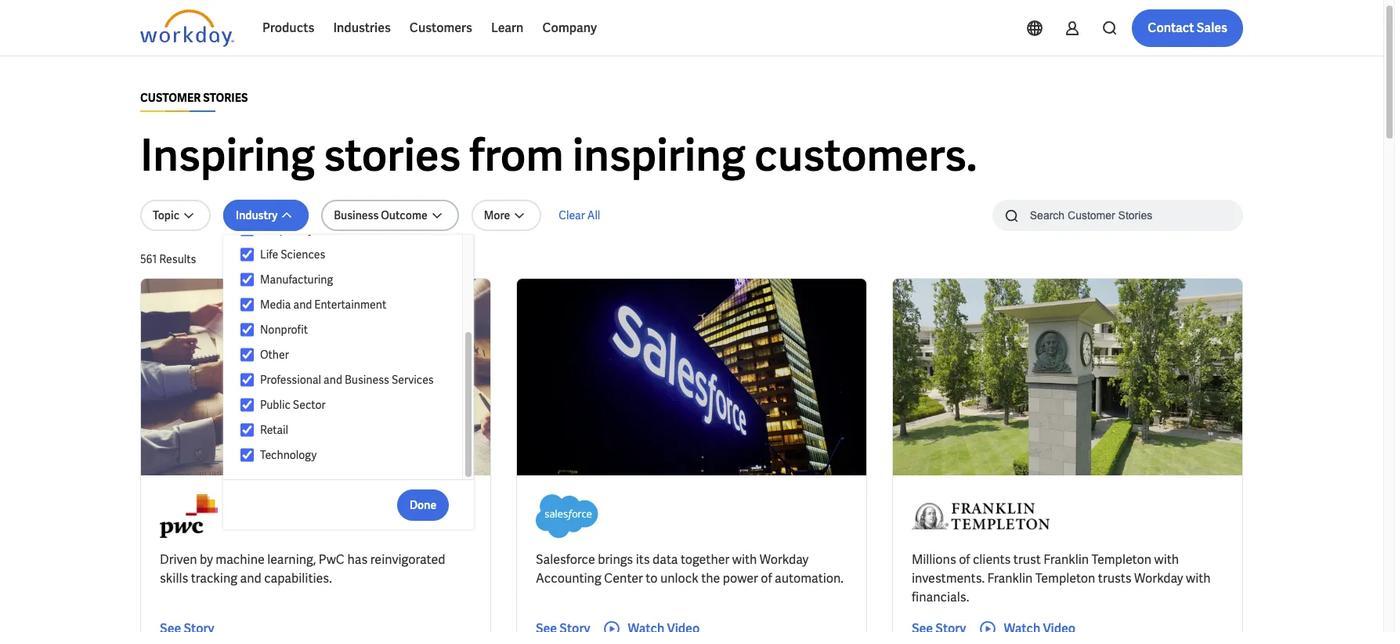Task type: describe. For each thing, give the bounding box(es) containing it.
clear
[[559, 208, 585, 222]]

salesforce.com image
[[536, 494, 599, 538]]

and inside driven by machine learning, pwc has reinvigorated skills tracking and capabilities.
[[240, 570, 261, 587]]

life sciences link
[[254, 245, 447, 264]]

of inside the millions of clients trust franklin templeton with investments. franklin templeton trusts workday with financials.
[[959, 551, 970, 568]]

561
[[140, 252, 157, 266]]

results
[[159, 252, 196, 266]]

clients
[[973, 551, 1011, 568]]

contact
[[1148, 20, 1194, 36]]

life sciences
[[260, 248, 325, 262]]

clear all button
[[554, 200, 605, 231]]

learning,
[[267, 551, 316, 568]]

products button
[[253, 9, 324, 47]]

accounting
[[536, 570, 601, 587]]

capabilities.
[[264, 570, 332, 587]]

has
[[347, 551, 368, 568]]

tracking
[[191, 570, 237, 587]]

public sector link
[[254, 396, 447, 414]]

its
[[636, 551, 650, 568]]

professional and business services link
[[254, 371, 447, 389]]

company button
[[533, 9, 606, 47]]

skills
[[160, 570, 188, 587]]

done
[[410, 498, 436, 512]]

by
[[200, 551, 213, 568]]

data
[[653, 551, 678, 568]]

pricewaterhousecoopers global licensing services corporation (pwc) image
[[160, 494, 217, 538]]

media
[[260, 298, 291, 312]]

financials.
[[912, 589, 969, 606]]

inspiring
[[140, 127, 315, 184]]

brings
[[598, 551, 633, 568]]

public sector
[[260, 398, 326, 412]]

stories
[[324, 127, 461, 184]]

from
[[469, 127, 564, 184]]

inspiring
[[572, 127, 746, 184]]

investments.
[[912, 570, 985, 587]]

561 results
[[140, 252, 196, 266]]

customers
[[410, 20, 472, 36]]

0 vertical spatial franklin
[[1044, 551, 1089, 568]]

salesforce brings its data together with workday accounting center to unlock the power of automation.
[[536, 551, 844, 587]]

industry button
[[223, 200, 309, 231]]

sciences
[[281, 248, 325, 262]]

power
[[723, 570, 758, 587]]

1 horizontal spatial with
[[1154, 551, 1179, 568]]

products
[[262, 20, 314, 36]]

industries button
[[324, 9, 400, 47]]

0 vertical spatial templeton
[[1092, 551, 1152, 568]]

company
[[542, 20, 597, 36]]

nonprofit
[[260, 323, 308, 337]]

contact sales link
[[1132, 9, 1243, 47]]

stories
[[203, 91, 248, 105]]

contact sales
[[1148, 20, 1228, 36]]

Search Customer Stories text field
[[1021, 201, 1213, 229]]

workday inside salesforce brings its data together with workday accounting center to unlock the power of automation.
[[760, 551, 809, 568]]

technology link
[[254, 446, 447, 465]]

trust
[[1014, 551, 1041, 568]]

workday inside the millions of clients trust franklin templeton with investments. franklin templeton trusts workday with financials.
[[1134, 570, 1183, 587]]

media and entertainment link
[[254, 295, 447, 314]]

industry
[[236, 208, 277, 222]]

retail link
[[254, 421, 447, 439]]

unlock
[[660, 570, 699, 587]]

with inside salesforce brings its data together with workday accounting center to unlock the power of automation.
[[732, 551, 757, 568]]

customer
[[140, 91, 201, 105]]

inspiring stories from inspiring customers.
[[140, 127, 977, 184]]

0 horizontal spatial franklin
[[987, 570, 1033, 587]]

hospitality link
[[254, 220, 447, 239]]

the
[[701, 570, 720, 587]]

and for professional
[[324, 373, 342, 387]]

learn button
[[482, 9, 533, 47]]

customer stories
[[140, 91, 248, 105]]

customers.
[[754, 127, 977, 184]]

hospitality
[[260, 222, 314, 237]]

manufacturing
[[260, 273, 333, 287]]

to
[[646, 570, 658, 587]]

sales
[[1197, 20, 1228, 36]]

entertainment
[[314, 298, 386, 312]]



Task type: vqa. For each thing, say whether or not it's contained in the screenshot.
of in MILLIONS OF CLIENTS TRUST FRANKLIN TEMPLETON WITH INVESTMENTS. FRANKLIN TEMPLETON TRUSTS WORKDAY WITH FINANCIALS.
yes



Task type: locate. For each thing, give the bounding box(es) containing it.
business up life sciences 'link'
[[334, 208, 379, 222]]

services
[[392, 373, 434, 387]]

business outcome
[[334, 208, 427, 222]]

salesforce
[[536, 551, 595, 568]]

automation.
[[775, 570, 844, 587]]

0 horizontal spatial with
[[732, 551, 757, 568]]

millions of clients trust franklin templeton with investments. franklin templeton trusts workday with financials.
[[912, 551, 1211, 606]]

outcome
[[381, 208, 427, 222]]

together
[[681, 551, 730, 568]]

None checkbox
[[241, 222, 254, 237], [241, 248, 254, 262], [241, 273, 254, 287], [241, 298, 254, 312], [241, 323, 254, 337], [241, 373, 254, 387], [241, 222, 254, 237], [241, 248, 254, 262], [241, 273, 254, 287], [241, 298, 254, 312], [241, 323, 254, 337], [241, 373, 254, 387]]

business outcome button
[[321, 200, 459, 231]]

1 vertical spatial workday
[[1134, 570, 1183, 587]]

pwc
[[319, 551, 345, 568]]

all
[[587, 208, 600, 222]]

go to the homepage image
[[140, 9, 234, 47]]

trusts
[[1098, 570, 1132, 587]]

None checkbox
[[241, 348, 254, 362], [241, 398, 254, 412], [241, 423, 254, 437], [241, 448, 254, 462], [241, 348, 254, 362], [241, 398, 254, 412], [241, 423, 254, 437], [241, 448, 254, 462]]

of inside salesforce brings its data together with workday accounting center to unlock the power of automation.
[[761, 570, 772, 587]]

more button
[[471, 200, 542, 231]]

1 vertical spatial business
[[345, 373, 389, 387]]

business
[[334, 208, 379, 222], [345, 373, 389, 387]]

reinvigorated
[[370, 551, 445, 568]]

millions
[[912, 551, 956, 568]]

and down manufacturing
[[293, 298, 312, 312]]

with
[[732, 551, 757, 568], [1154, 551, 1179, 568], [1186, 570, 1211, 587]]

1 vertical spatial templeton
[[1035, 570, 1095, 587]]

driven by machine learning, pwc has reinvigorated skills tracking and capabilities.
[[160, 551, 445, 587]]

1 vertical spatial franklin
[[987, 570, 1033, 587]]

1 horizontal spatial and
[[293, 298, 312, 312]]

topic
[[153, 208, 179, 222]]

topic button
[[140, 200, 211, 231]]

professional
[[260, 373, 321, 387]]

media and entertainment
[[260, 298, 386, 312]]

and
[[293, 298, 312, 312], [324, 373, 342, 387], [240, 570, 261, 587]]

industries
[[333, 20, 391, 36]]

workday up automation.
[[760, 551, 809, 568]]

sector
[[293, 398, 326, 412]]

2 vertical spatial and
[[240, 570, 261, 587]]

0 vertical spatial workday
[[760, 551, 809, 568]]

0 vertical spatial of
[[959, 551, 970, 568]]

more
[[484, 208, 510, 222]]

clear all
[[559, 208, 600, 222]]

learn
[[491, 20, 524, 36]]

franklin down trust
[[987, 570, 1033, 587]]

1 vertical spatial of
[[761, 570, 772, 587]]

1 vertical spatial and
[[324, 373, 342, 387]]

1 horizontal spatial of
[[959, 551, 970, 568]]

business down other link at the bottom left of page
[[345, 373, 389, 387]]

business inside button
[[334, 208, 379, 222]]

manufacturing link
[[254, 270, 447, 289]]

of right the power at the bottom of the page
[[761, 570, 772, 587]]

other
[[260, 348, 289, 362]]

0 horizontal spatial and
[[240, 570, 261, 587]]

life
[[260, 248, 278, 262]]

1 horizontal spatial workday
[[1134, 570, 1183, 587]]

other link
[[254, 345, 447, 364]]

templeton down trust
[[1035, 570, 1095, 587]]

machine
[[216, 551, 265, 568]]

0 vertical spatial and
[[293, 298, 312, 312]]

done button
[[397, 489, 449, 521]]

public
[[260, 398, 291, 412]]

franklin right trust
[[1044, 551, 1089, 568]]

2 horizontal spatial and
[[324, 373, 342, 387]]

and down machine
[[240, 570, 261, 587]]

of
[[959, 551, 970, 568], [761, 570, 772, 587]]

0 vertical spatial business
[[334, 208, 379, 222]]

franklin
[[1044, 551, 1089, 568], [987, 570, 1033, 587]]

retail
[[260, 423, 288, 437]]

and for media
[[293, 298, 312, 312]]

technology
[[260, 448, 317, 462]]

2 horizontal spatial with
[[1186, 570, 1211, 587]]

0 horizontal spatial of
[[761, 570, 772, 587]]

driven
[[160, 551, 197, 568]]

workday right the 'trusts'
[[1134, 570, 1183, 587]]

franklin templeton companies, llc image
[[912, 494, 1050, 538]]

templeton
[[1092, 551, 1152, 568], [1035, 570, 1095, 587]]

1 horizontal spatial franklin
[[1044, 551, 1089, 568]]

center
[[604, 570, 643, 587]]

templeton up the 'trusts'
[[1092, 551, 1152, 568]]

professional and business services
[[260, 373, 434, 387]]

customers button
[[400, 9, 482, 47]]

nonprofit link
[[254, 320, 447, 339]]

of up investments.
[[959, 551, 970, 568]]

and up public sector link
[[324, 373, 342, 387]]

0 horizontal spatial workday
[[760, 551, 809, 568]]



